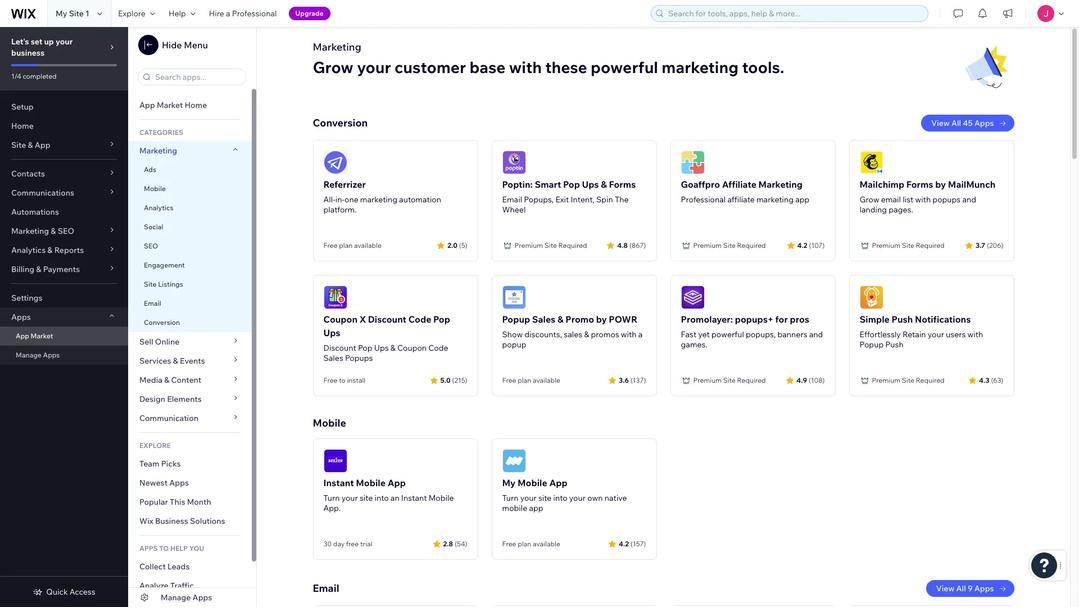 Task type: vqa. For each thing, say whether or not it's contained in the screenshot.
step-
no



Task type: describe. For each thing, give the bounding box(es) containing it.
quick
[[46, 587, 68, 597]]

plan for sales
[[518, 376, 531, 384]]

promos
[[591, 329, 619, 340]]

1 horizontal spatial email
[[313, 582, 339, 595]]

free for my mobile app
[[502, 540, 516, 548]]

marketing grow your customer base with these powerful marketing tools.
[[313, 40, 784, 77]]

marketing link
[[128, 141, 252, 160]]

0 horizontal spatial conversion
[[144, 318, 180, 327]]

your inside marketing grow your customer base with these powerful marketing tools.
[[357, 57, 391, 77]]

poptin:
[[502, 179, 533, 190]]

native
[[605, 493, 627, 503]]

analyze
[[139, 581, 169, 591]]

settings
[[11, 293, 42, 303]]

home link
[[0, 116, 128, 135]]

app market home link
[[128, 96, 252, 115]]

instant mobile app  logo image
[[323, 449, 347, 473]]

4.9
[[797, 376, 807, 384]]

popular
[[139, 497, 168, 507]]

to
[[339, 376, 346, 384]]

premium site required for affiliate
[[693, 241, 766, 250]]

help button
[[162, 0, 202, 27]]

1 vertical spatial push
[[885, 340, 904, 350]]

apps right 45 at the top right
[[975, 118, 994, 128]]

required for forms
[[558, 241, 587, 250]]

1 vertical spatial manage apps link
[[128, 588, 256, 607]]

simple push notifications logo image
[[860, 286, 883, 309]]

1 vertical spatial home
[[11, 121, 34, 131]]

email inside 'sidebar' element
[[144, 299, 161, 307]]

powr
[[609, 314, 638, 325]]

with inside mailchimp forms by mailmunch grow email list with popups and landing pages.
[[915, 194, 931, 205]]

affiliate
[[728, 194, 755, 205]]

0 horizontal spatial manage
[[16, 351, 41, 359]]

site down retain
[[902, 376, 914, 384]]

instant mobile app turn your site into an instant mobile app.
[[323, 477, 454, 513]]

promolayer:
[[681, 314, 733, 325]]

traffic
[[170, 581, 194, 591]]

(63)
[[991, 376, 1004, 384]]

powerful inside marketing grow your customer base with these powerful marketing tools.
[[591, 57, 658, 77]]

4.2 (107)
[[797, 241, 825, 249]]

apps down app market link
[[43, 351, 60, 359]]

& inside billing & payments popup button
[[36, 264, 41, 274]]

1 vertical spatial manage
[[161, 592, 191, 603]]

2 vertical spatial ups
[[374, 343, 389, 353]]

and for pros
[[809, 329, 823, 340]]

required for marketing
[[737, 241, 766, 250]]

wheel
[[502, 205, 526, 215]]

grow inside marketing grow your customer base with these powerful marketing tools.
[[313, 57, 353, 77]]

popup sales & promo by powr show discounts, sales & promos with a popup
[[502, 314, 643, 350]]

ads
[[144, 165, 156, 174]]

marketing for marketing
[[139, 146, 177, 156]]

by inside mailchimp forms by mailmunch grow email list with popups and landing pages.
[[935, 179, 946, 190]]

popular this month link
[[128, 492, 252, 512]]

analytics & reports
[[11, 245, 84, 255]]

available for turn
[[533, 540, 560, 548]]

& right sales on the bottom right
[[584, 329, 589, 340]]

contacts
[[11, 169, 45, 179]]

0 vertical spatial discount
[[368, 314, 406, 325]]

& inside poptin: smart pop ups & forms email popups, exit intent, spin the wheel
[[601, 179, 607, 190]]

design
[[139, 394, 165, 404]]

Search apps... field
[[152, 69, 243, 85]]

smart
[[535, 179, 561, 190]]

seo inside popup button
[[58, 226, 74, 236]]

referrizer logo image
[[323, 151, 347, 174]]

apps to help you
[[139, 544, 204, 553]]

quick access
[[46, 587, 95, 597]]

with inside popup sales & promo by powr show discounts, sales & promos with a popup
[[621, 329, 637, 340]]

view for email
[[936, 583, 955, 594]]

marketing inside goaffpro affiliate marketing professional affiliate marketing app
[[757, 194, 794, 205]]

free for referrizer
[[323, 241, 338, 250]]

sales inside coupon x discount code pop ups discount pop ups & coupon code sales popups
[[323, 353, 343, 363]]

newest
[[139, 478, 168, 488]]

sidebar element containing hide menu
[[128, 27, 257, 607]]

1 horizontal spatial instant
[[401, 493, 427, 503]]

x
[[360, 314, 366, 325]]

0 horizontal spatial manage apps
[[16, 351, 60, 359]]

newest apps
[[139, 478, 189, 488]]

popups
[[933, 194, 961, 205]]

0 horizontal spatial a
[[226, 8, 230, 19]]

contacts button
[[0, 164, 128, 183]]

hide
[[162, 39, 182, 51]]

team
[[139, 459, 159, 469]]

apps inside "link"
[[169, 478, 189, 488]]

popup inside "simple push notifications effortlessly retain your users with popup push"
[[860, 340, 884, 350]]

marketing & seo
[[11, 226, 74, 236]]

3.7 (206)
[[976, 241, 1004, 249]]

apps inside dropdown button
[[11, 312, 31, 322]]

all-
[[323, 194, 335, 205]]

2.0 (5)
[[448, 241, 467, 249]]

referrizer all-in-one marketing automation platform.
[[323, 179, 441, 215]]

free plan available for turn
[[502, 540, 560, 548]]

1 vertical spatial code
[[428, 343, 448, 353]]

games.
[[681, 340, 708, 350]]

premium site required for &
[[515, 241, 587, 250]]

(157)
[[631, 539, 646, 548]]

billing
[[11, 264, 34, 274]]

mobile inside 'sidebar' element
[[144, 184, 166, 193]]

billing & payments
[[11, 264, 80, 274]]

sell
[[139, 337, 153, 347]]

leads
[[168, 562, 190, 572]]

collect
[[139, 562, 166, 572]]

mailchimp forms by mailmunch grow email list with popups and landing pages.
[[860, 179, 996, 215]]

all for email
[[956, 583, 966, 594]]

view all 45 apps link
[[921, 115, 1014, 132]]

hide menu
[[162, 39, 208, 51]]

turn for instant
[[323, 493, 340, 503]]

settings link
[[0, 288, 128, 307]]

powerful inside promolayer: popups+ for pros fast yet powerful popups, banners and games.
[[712, 329, 744, 340]]

popular this month
[[139, 497, 211, 507]]

forms inside mailchimp forms by mailmunch grow email list with popups and landing pages.
[[907, 179, 933, 190]]

collect leads
[[139, 562, 190, 572]]

premium for &
[[515, 241, 543, 250]]

intent,
[[571, 194, 595, 205]]

site down promolayer: popups+ for pros fast yet powerful popups, banners and games.
[[723, 376, 736, 384]]

promolayer: popups+ for pros fast yet powerful popups, banners and games.
[[681, 314, 823, 350]]

mobile inside my mobile app turn your site into your own native mobile app
[[518, 477, 547, 488]]

0 horizontal spatial professional
[[232, 8, 277, 19]]

media & content link
[[128, 370, 252, 390]]

0 horizontal spatial instant
[[323, 477, 354, 488]]

spin
[[596, 194, 613, 205]]

4.9 (108)
[[797, 376, 825, 384]]

30 day free trial
[[323, 540, 372, 548]]

(54)
[[455, 539, 467, 548]]

access
[[70, 587, 95, 597]]

ups inside poptin: smart pop ups & forms email popups, exit intent, spin the wheel
[[582, 179, 599, 190]]

apps right the 9
[[975, 583, 994, 594]]

site down pages.
[[902, 241, 914, 250]]

1 horizontal spatial pop
[[433, 314, 450, 325]]

popup
[[502, 340, 526, 350]]

3.7
[[976, 241, 985, 249]]

popups
[[345, 353, 373, 363]]

show
[[502, 329, 523, 340]]

list
[[903, 194, 914, 205]]

with inside "simple push notifications effortlessly retain your users with popup push"
[[968, 329, 983, 340]]

email inside poptin: smart pop ups & forms email popups, exit intent, spin the wheel
[[502, 194, 522, 205]]

marketing inside referrizer all-in-one marketing automation platform.
[[360, 194, 397, 205]]

help
[[169, 8, 186, 19]]

help
[[170, 544, 188, 553]]

services & events
[[139, 356, 205, 366]]

analytics for analytics & reports
[[11, 245, 46, 255]]

popup sales & promo by powr logo image
[[502, 286, 526, 309]]

& inside analytics & reports popup button
[[47, 245, 53, 255]]

and for mailmunch
[[963, 194, 976, 205]]

your inside the instant mobile app turn your site into an instant mobile app.
[[342, 493, 358, 503]]

goaffpro affiliate marketing logo image
[[681, 151, 705, 174]]

let's
[[11, 37, 29, 47]]

apps down traffic
[[193, 592, 212, 603]]

with inside marketing grow your customer base with these powerful marketing tools.
[[509, 57, 542, 77]]

platform.
[[323, 205, 357, 215]]

analytics for analytics
[[144, 203, 173, 212]]

to
[[159, 544, 169, 553]]

0 vertical spatial manage apps link
[[0, 346, 128, 365]]

mailmunch
[[948, 179, 996, 190]]

1
[[85, 8, 89, 19]]

by inside popup sales & promo by powr show discounts, sales & promos with a popup
[[596, 314, 607, 325]]

in-
[[335, 194, 345, 205]]

view all 45 apps
[[932, 118, 994, 128]]

fast
[[681, 329, 697, 340]]

discounts,
[[525, 329, 562, 340]]

market for app market
[[31, 332, 53, 340]]

marketing inside marketing grow your customer base with these powerful marketing tools.
[[662, 57, 739, 77]]

marketing for marketing grow your customer base with these powerful marketing tools.
[[313, 40, 361, 53]]



Task type: locate. For each thing, give the bounding box(es) containing it.
0 vertical spatial home
[[185, 100, 207, 110]]

1 horizontal spatial my
[[502, 477, 516, 488]]

manage apps down traffic
[[161, 592, 212, 603]]

1 vertical spatial a
[[638, 329, 643, 340]]

marketing for marketing & seo
[[11, 226, 49, 236]]

reports
[[54, 245, 84, 255]]

& right media
[[164, 375, 169, 385]]

my inside my mobile app turn your site into your own native mobile app
[[502, 477, 516, 488]]

1 forms from the left
[[609, 179, 636, 190]]

1 into from the left
[[375, 493, 389, 503]]

push
[[892, 314, 913, 325], [885, 340, 904, 350]]

users
[[946, 329, 966, 340]]

1 vertical spatial by
[[596, 314, 607, 325]]

& inside media & content link
[[164, 375, 169, 385]]

0 vertical spatial grow
[[313, 57, 353, 77]]

0 vertical spatial push
[[892, 314, 913, 325]]

45
[[963, 118, 973, 128]]

with right base
[[509, 57, 542, 77]]

required down intent,
[[558, 241, 587, 250]]

push up retain
[[892, 314, 913, 325]]

and
[[963, 194, 976, 205], [809, 329, 823, 340]]

app for instant
[[388, 477, 406, 488]]

free for coupon x discount code pop ups
[[323, 376, 338, 384]]

0 horizontal spatial ups
[[323, 327, 340, 338]]

0 vertical spatial market
[[157, 100, 183, 110]]

all left the 9
[[956, 583, 966, 594]]

customer
[[395, 57, 466, 77]]

0 vertical spatial and
[[963, 194, 976, 205]]

1 horizontal spatial seo
[[144, 242, 158, 250]]

turn inside my mobile app turn your site into your own native mobile app
[[502, 493, 519, 503]]

manage apps down app market
[[16, 351, 60, 359]]

1 vertical spatial conversion
[[144, 318, 180, 327]]

mailchimp forms by mailmunch logo image
[[860, 151, 883, 174]]

0 horizontal spatial pop
[[358, 343, 372, 353]]

analytics & reports button
[[0, 241, 128, 260]]

free plan available for promo
[[502, 376, 560, 384]]

2 horizontal spatial ups
[[582, 179, 599, 190]]

plan for all-
[[339, 241, 353, 250]]

automation
[[399, 194, 441, 205]]

professional down goaffpro
[[681, 194, 726, 205]]

forms up the
[[609, 179, 636, 190]]

premium down wheel
[[515, 241, 543, 250]]

site for instant
[[360, 493, 373, 503]]

discount right "x"
[[368, 314, 406, 325]]

site down the exit
[[545, 241, 557, 250]]

0 horizontal spatial home
[[11, 121, 34, 131]]

ads link
[[128, 160, 252, 179]]

conversion up sell online
[[144, 318, 180, 327]]

analytics inside popup button
[[11, 245, 46, 255]]

marketing inside popup button
[[11, 226, 49, 236]]

manage
[[16, 351, 41, 359], [161, 592, 191, 603]]

free left to
[[323, 376, 338, 384]]

0 vertical spatial all
[[952, 118, 961, 128]]

upgrade
[[295, 9, 324, 17]]

setup link
[[0, 97, 128, 116]]

setup
[[11, 102, 34, 112]]

app.
[[323, 503, 341, 513]]

elements
[[167, 394, 202, 404]]

coupon
[[323, 314, 358, 325], [397, 343, 427, 353]]

1 vertical spatial market
[[31, 332, 53, 340]]

premium for retain
[[872, 376, 901, 384]]

conversion
[[313, 116, 368, 129], [144, 318, 180, 327]]

into left "an" at bottom
[[375, 493, 389, 503]]

market down apps dropdown button
[[31, 332, 53, 340]]

your inside let's set up your business
[[56, 37, 73, 47]]

& left promo
[[558, 314, 564, 325]]

engagement link
[[128, 256, 252, 275]]

1 horizontal spatial and
[[963, 194, 976, 205]]

premium for fast
[[693, 376, 722, 384]]

and inside promolayer: popups+ for pros fast yet powerful popups, banners and games.
[[809, 329, 823, 340]]

0 vertical spatial a
[[226, 8, 230, 19]]

premium site required down games.
[[693, 376, 766, 384]]

required down retain
[[916, 376, 945, 384]]

payments
[[43, 264, 80, 274]]

5.0
[[440, 376, 451, 384]]

your
[[56, 37, 73, 47], [357, 57, 391, 77], [928, 329, 944, 340], [342, 493, 358, 503], [520, 493, 537, 503], [569, 493, 586, 503]]

app inside goaffpro affiliate marketing professional affiliate marketing app
[[795, 194, 810, 205]]

and down "pros"
[[809, 329, 823, 340]]

sales up to
[[323, 353, 343, 363]]

ups up intent,
[[582, 179, 599, 190]]

(108)
[[809, 376, 825, 384]]

site inside the instant mobile app turn your site into an instant mobile app.
[[360, 493, 373, 503]]

base
[[470, 57, 506, 77]]

analytics up billing
[[11, 245, 46, 255]]

1 vertical spatial discount
[[323, 343, 356, 353]]

available down my mobile app turn your site into your own native mobile app
[[533, 540, 560, 548]]

3.6
[[619, 376, 629, 384]]

0 vertical spatial 4.2
[[797, 241, 807, 249]]

professional right hire
[[232, 8, 277, 19]]

coupon left "x"
[[323, 314, 358, 325]]

popup up the show
[[502, 314, 530, 325]]

instant down instant mobile app  logo
[[323, 477, 354, 488]]

1 horizontal spatial a
[[638, 329, 643, 340]]

all
[[952, 118, 961, 128], [956, 583, 966, 594]]

1 vertical spatial sales
[[323, 353, 343, 363]]

sales
[[564, 329, 582, 340]]

apps down settings
[[11, 312, 31, 322]]

0 vertical spatial plan
[[339, 241, 353, 250]]

marketing inside goaffpro affiliate marketing professional affiliate marketing app
[[759, 179, 803, 190]]

turn inside the instant mobile app turn your site into an instant mobile app.
[[323, 493, 340, 503]]

premium up promolayer: popups+ for pros logo
[[693, 241, 722, 250]]

0 vertical spatial my
[[56, 8, 67, 19]]

(867)
[[630, 241, 646, 249]]

menu
[[184, 39, 208, 51]]

1 horizontal spatial market
[[157, 100, 183, 110]]

newest apps link
[[128, 473, 252, 492]]

with right the users
[[968, 329, 983, 340]]

into for instant mobile app
[[375, 493, 389, 503]]

2 sidebar element from the left
[[128, 27, 257, 607]]

home down setup
[[11, 121, 34, 131]]

free plan available for one
[[323, 241, 382, 250]]

2 forms from the left
[[907, 179, 933, 190]]

1 horizontal spatial discount
[[368, 314, 406, 325]]

2 vertical spatial email
[[313, 582, 339, 595]]

email link
[[128, 294, 252, 313]]

by up the promos
[[596, 314, 607, 325]]

0 horizontal spatial market
[[31, 332, 53, 340]]

available for one
[[354, 241, 382, 250]]

1 horizontal spatial manage
[[161, 592, 191, 603]]

grow inside mailchimp forms by mailmunch grow email list with popups and landing pages.
[[860, 194, 879, 205]]

hire a professional link
[[202, 0, 284, 27]]

1 horizontal spatial home
[[185, 100, 207, 110]]

sidebar element containing let's set up your business
[[0, 27, 128, 607]]

premium site required down affiliate
[[693, 241, 766, 250]]

0 vertical spatial coupon
[[323, 314, 358, 325]]

site left "an" at bottom
[[360, 493, 373, 503]]

sales
[[532, 314, 556, 325], [323, 353, 343, 363]]

& up analytics & reports
[[51, 226, 56, 236]]

2 vertical spatial pop
[[358, 343, 372, 353]]

1 horizontal spatial forms
[[907, 179, 933, 190]]

0 horizontal spatial app
[[529, 503, 543, 513]]

app inside the instant mobile app turn your site into an instant mobile app.
[[388, 477, 406, 488]]

view left 45 at the top right
[[932, 118, 950, 128]]

premium site required down the exit
[[515, 241, 587, 250]]

1 vertical spatial manage apps
[[161, 592, 212, 603]]

marketing inside marketing grow your customer base with these powerful marketing tools.
[[313, 40, 361, 53]]

2 horizontal spatial pop
[[563, 179, 580, 190]]

sales inside popup sales & promo by powr show discounts, sales & promos with a popup
[[532, 314, 556, 325]]

app inside my mobile app turn your site into your own native mobile app
[[549, 477, 568, 488]]

sell online
[[139, 337, 180, 347]]

0 vertical spatial conversion
[[313, 116, 368, 129]]

popup inside popup sales & promo by powr show discounts, sales & promos with a popup
[[502, 314, 530, 325]]

premium down landing at the top of page
[[872, 241, 901, 250]]

4.8
[[617, 241, 628, 249]]

& left events
[[173, 356, 178, 366]]

pop inside poptin: smart pop ups & forms email popups, exit intent, spin the wheel
[[563, 179, 580, 190]]

0 vertical spatial pop
[[563, 179, 580, 190]]

1 horizontal spatial site
[[538, 493, 552, 503]]

site up contacts
[[11, 140, 26, 150]]

4.2 for goaffpro affiliate marketing
[[797, 241, 807, 249]]

1 horizontal spatial by
[[935, 179, 946, 190]]

& inside marketing & seo popup button
[[51, 226, 56, 236]]

0 horizontal spatial into
[[375, 493, 389, 503]]

0 horizontal spatial seo
[[58, 226, 74, 236]]

coupon x discount code pop ups logo image
[[323, 286, 347, 309]]

1 horizontal spatial into
[[553, 493, 568, 503]]

required down "popups"
[[916, 241, 945, 250]]

plan for mobile
[[518, 540, 531, 548]]

into inside the instant mobile app turn your site into an instant mobile app.
[[375, 493, 389, 503]]

1 vertical spatial app
[[529, 503, 543, 513]]

my
[[56, 8, 67, 19], [502, 477, 516, 488]]

1 vertical spatial popup
[[860, 340, 884, 350]]

promolayer: popups+ for pros logo image
[[681, 286, 705, 309]]

a right hire
[[226, 8, 230, 19]]

premium for grow
[[872, 241, 901, 250]]

1 site from the left
[[360, 493, 373, 503]]

app up 4.2 (107)
[[795, 194, 810, 205]]

site left listings
[[144, 280, 157, 288]]

& inside coupon x discount code pop ups discount pop ups & coupon code sales popups
[[390, 343, 396, 353]]

0 horizontal spatial grow
[[313, 57, 353, 77]]

manage down traffic
[[161, 592, 191, 603]]

marketing
[[662, 57, 739, 77], [360, 194, 397, 205], [757, 194, 794, 205]]

2 horizontal spatial marketing
[[757, 194, 794, 205]]

market for app market home
[[157, 100, 183, 110]]

premium site required down retain
[[872, 376, 945, 384]]

site for my
[[538, 493, 552, 503]]

team picks link
[[128, 454, 252, 473]]

4.8 (867)
[[617, 241, 646, 249]]

app for my
[[549, 477, 568, 488]]

communication
[[139, 413, 200, 423]]

premium site required down pages.
[[872, 241, 945, 250]]

1 vertical spatial coupon
[[397, 343, 427, 353]]

1 horizontal spatial turn
[[502, 493, 519, 503]]

& right billing
[[36, 264, 41, 274]]

site inside site listings link
[[144, 280, 157, 288]]

exit
[[556, 194, 569, 205]]

forms inside poptin: smart pop ups & forms email popups, exit intent, spin the wheel
[[609, 179, 636, 190]]

plan
[[339, 241, 353, 250], [518, 376, 531, 384], [518, 540, 531, 548]]

marketing right affiliate
[[759, 179, 803, 190]]

free down platform.
[[323, 241, 338, 250]]

required for email
[[916, 241, 945, 250]]

1 horizontal spatial professional
[[681, 194, 726, 205]]

this
[[170, 497, 185, 507]]

1 horizontal spatial ups
[[374, 343, 389, 353]]

social link
[[128, 218, 252, 237]]

0 vertical spatial manage apps
[[16, 351, 60, 359]]

1 horizontal spatial manage apps
[[161, 592, 212, 603]]

into for my mobile app
[[553, 493, 568, 503]]

0 vertical spatial email
[[502, 194, 522, 205]]

and inside mailchimp forms by mailmunch grow email list with popups and landing pages.
[[963, 194, 976, 205]]

1 vertical spatial professional
[[681, 194, 726, 205]]

0 horizontal spatial discount
[[323, 343, 356, 353]]

marketing down automations
[[11, 226, 49, 236]]

0 vertical spatial professional
[[232, 8, 277, 19]]

0 horizontal spatial email
[[144, 299, 161, 307]]

with down powr
[[621, 329, 637, 340]]

2 horizontal spatial email
[[502, 194, 522, 205]]

manage down app market
[[16, 351, 41, 359]]

events
[[180, 356, 205, 366]]

Search for tools, apps, help & more... field
[[665, 6, 925, 21]]

& up 'spin'
[[601, 179, 607, 190]]

professional inside goaffpro affiliate marketing professional affiliate marketing app
[[681, 194, 726, 205]]

1 vertical spatial instant
[[401, 493, 427, 503]]

premium site required for retain
[[872, 376, 945, 384]]

popups+
[[735, 314, 773, 325]]

0 horizontal spatial popup
[[502, 314, 530, 325]]

app
[[139, 100, 155, 110], [35, 140, 50, 150], [16, 332, 29, 340], [388, 477, 406, 488], [549, 477, 568, 488]]

my for site
[[56, 8, 67, 19]]

1 vertical spatial plan
[[518, 376, 531, 384]]

premium site required for fast
[[693, 376, 766, 384]]

free plan available down popup at left bottom
[[502, 376, 560, 384]]

free for popup sales & promo by powr
[[502, 376, 516, 384]]

analytics inside "link"
[[144, 203, 173, 212]]

2 vertical spatial available
[[533, 540, 560, 548]]

for
[[775, 314, 788, 325]]

site down affiliate
[[723, 241, 736, 250]]

1 turn from the left
[[323, 493, 340, 503]]

1 horizontal spatial conversion
[[313, 116, 368, 129]]

premium down effortlessly on the right bottom of the page
[[872, 376, 901, 384]]

2 vertical spatial free plan available
[[502, 540, 560, 548]]

automations link
[[0, 202, 128, 221]]

1 vertical spatial grow
[[860, 194, 879, 205]]

turn down my mobile app logo
[[502, 493, 519, 503]]

1 horizontal spatial app
[[795, 194, 810, 205]]

collect leads link
[[128, 557, 252, 576]]

premium for affiliate
[[693, 241, 722, 250]]

online
[[155, 337, 180, 347]]

conversion up referrizer logo on the top left
[[313, 116, 368, 129]]

promo
[[566, 314, 594, 325]]

available down the discounts,
[[533, 376, 560, 384]]

app inside my mobile app turn your site into your own native mobile app
[[529, 503, 543, 513]]

view for conversion
[[932, 118, 950, 128]]

2 turn from the left
[[502, 493, 519, 503]]

manage apps link down app market
[[0, 346, 128, 365]]

explore
[[118, 8, 146, 19]]

your inside "simple push notifications effortlessly retain your users with popup push"
[[928, 329, 944, 340]]

0 vertical spatial available
[[354, 241, 382, 250]]

app for site
[[35, 140, 50, 150]]

app inside popup button
[[35, 140, 50, 150]]

instant right "an" at bottom
[[401, 493, 427, 503]]

into inside my mobile app turn your site into your own native mobile app
[[553, 493, 568, 503]]

sidebar element
[[0, 27, 128, 607], [128, 27, 257, 607]]

app right mobile
[[529, 503, 543, 513]]

into left "own"
[[553, 493, 568, 503]]

0 horizontal spatial my
[[56, 8, 67, 19]]

1 horizontal spatial coupon
[[397, 343, 427, 353]]

site & app
[[11, 140, 50, 150]]

available for promo
[[533, 376, 560, 384]]

1 vertical spatial analytics
[[11, 245, 46, 255]]

0 horizontal spatial powerful
[[591, 57, 658, 77]]

1 vertical spatial view
[[936, 583, 955, 594]]

1 vertical spatial and
[[809, 329, 823, 340]]

& inside services & events link
[[173, 356, 178, 366]]

day
[[333, 540, 345, 548]]

1 horizontal spatial grow
[[860, 194, 879, 205]]

hire a professional
[[209, 8, 277, 19]]

coupon right popups
[[397, 343, 427, 353]]

coupon x discount code pop ups discount pop ups & coupon code sales popups
[[323, 314, 450, 363]]

seo
[[58, 226, 74, 236], [144, 242, 158, 250]]

0 vertical spatial popup
[[502, 314, 530, 325]]

1 vertical spatial ups
[[323, 327, 340, 338]]

all left 45 at the top right
[[952, 118, 961, 128]]

you
[[189, 544, 204, 553]]

& up contacts
[[28, 140, 33, 150]]

0 horizontal spatial marketing
[[360, 194, 397, 205]]

turn for my
[[502, 493, 519, 503]]

pop
[[563, 179, 580, 190], [433, 314, 450, 325], [358, 343, 372, 353]]

automations
[[11, 207, 59, 217]]

free down mobile
[[502, 540, 516, 548]]

required for yet
[[737, 376, 766, 384]]

& left reports
[[47, 245, 53, 255]]

0 vertical spatial code
[[408, 314, 431, 325]]

business
[[155, 516, 188, 526]]

free plan available down mobile
[[502, 540, 560, 548]]

a
[[226, 8, 230, 19], [638, 329, 643, 340]]

mailchimp
[[860, 179, 905, 190]]

by up "popups"
[[935, 179, 946, 190]]

my down my mobile app logo
[[502, 477, 516, 488]]

4.3
[[979, 376, 990, 384]]

premium site required for grow
[[872, 241, 945, 250]]

ups down the coupon x discount code pop ups logo
[[323, 327, 340, 338]]

free plan available down platform.
[[323, 241, 382, 250]]

1 vertical spatial all
[[956, 583, 966, 594]]

mobile
[[144, 184, 166, 193], [313, 417, 346, 429], [356, 477, 386, 488], [518, 477, 547, 488], [429, 493, 454, 503]]

1 horizontal spatial powerful
[[712, 329, 744, 340]]

all for conversion
[[952, 118, 961, 128]]

4.2 left (157) in the right bottom of the page
[[619, 539, 629, 548]]

a inside popup sales & promo by powr show discounts, sales & promos with a popup
[[638, 329, 643, 340]]

1 sidebar element from the left
[[0, 27, 128, 607]]

2 site from the left
[[538, 493, 552, 503]]

required down popups,
[[737, 376, 766, 384]]

free to install
[[323, 376, 366, 384]]

communications
[[11, 188, 74, 198]]

email down site listings
[[144, 299, 161, 307]]

my left 1
[[56, 8, 67, 19]]

my mobile app logo image
[[502, 449, 526, 473]]

0 vertical spatial ups
[[582, 179, 599, 190]]

& right popups
[[390, 343, 396, 353]]

home
[[185, 100, 207, 110], [11, 121, 34, 131]]

site inside my mobile app turn your site into your own native mobile app
[[538, 493, 552, 503]]

premium site required
[[515, 241, 587, 250], [693, 241, 766, 250], [872, 241, 945, 250], [693, 376, 766, 384], [872, 376, 945, 384]]

free down popup at left bottom
[[502, 376, 516, 384]]

poptin: smart pop ups & forms logo image
[[502, 151, 526, 174]]

4.2 for my mobile app
[[619, 539, 629, 548]]

turn down instant mobile app  logo
[[323, 493, 340, 503]]

business
[[11, 48, 45, 58]]

app market link
[[0, 327, 128, 346]]

billing & payments button
[[0, 260, 128, 279]]

0 horizontal spatial coupon
[[323, 314, 358, 325]]

a right the promos
[[638, 329, 643, 340]]

site inside site & app popup button
[[11, 140, 26, 150]]

plan down platform.
[[339, 241, 353, 250]]

quick access button
[[33, 587, 95, 597]]

with right list
[[915, 194, 931, 205]]

1 horizontal spatial marketing
[[662, 57, 739, 77]]

media & content
[[139, 375, 201, 385]]

site left 1
[[69, 8, 84, 19]]

required for your
[[916, 376, 945, 384]]

hire
[[209, 8, 224, 19]]

analytics up social
[[144, 203, 173, 212]]

premium down games.
[[693, 376, 722, 384]]

1 horizontal spatial popup
[[860, 340, 884, 350]]

the
[[615, 194, 629, 205]]

1 horizontal spatial 4.2
[[797, 241, 807, 249]]

sales up the discounts,
[[532, 314, 556, 325]]

available
[[354, 241, 382, 250], [533, 376, 560, 384], [533, 540, 560, 548]]

4.2
[[797, 241, 807, 249], [619, 539, 629, 548]]

& inside site & app popup button
[[28, 140, 33, 150]]

0 horizontal spatial turn
[[323, 493, 340, 503]]

1 vertical spatial email
[[144, 299, 161, 307]]

free
[[346, 540, 359, 548]]

ups right popups
[[374, 343, 389, 353]]

0 vertical spatial powerful
[[591, 57, 658, 77]]

0 horizontal spatial by
[[596, 314, 607, 325]]

2 into from the left
[[553, 493, 568, 503]]

my for mobile
[[502, 477, 516, 488]]

market up categories
[[157, 100, 183, 110]]

categories
[[139, 128, 183, 137]]

site right mobile
[[538, 493, 552, 503]]

1 vertical spatial seo
[[144, 242, 158, 250]]

push down simple
[[885, 340, 904, 350]]



